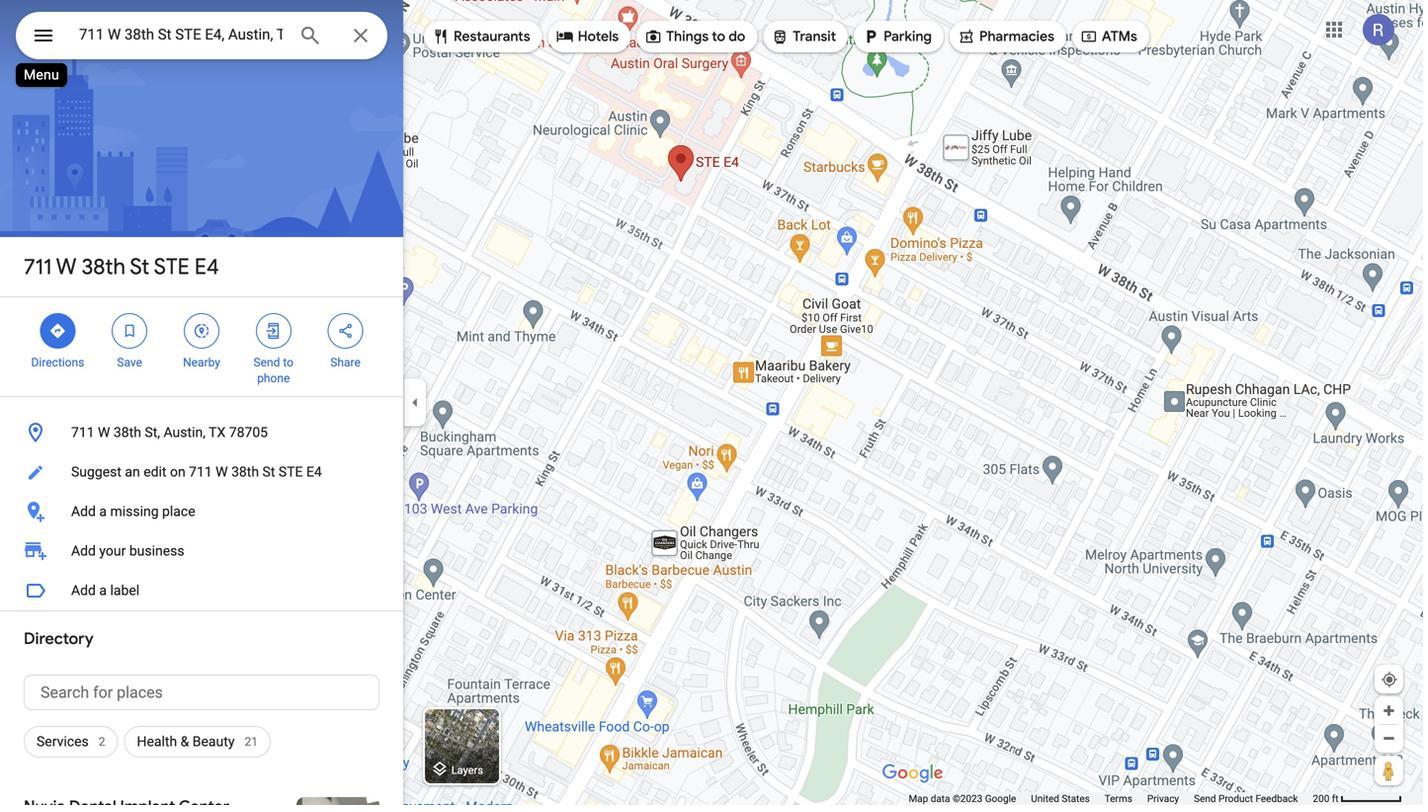 Task type: locate. For each thing, give the bounding box(es) containing it.
send
[[254, 356, 280, 370], [1195, 793, 1217, 805]]

suggest
[[71, 464, 122, 481]]

0 horizontal spatial w
[[56, 253, 76, 281]]

add a missing place
[[71, 504, 195, 520]]

add a label button
[[0, 571, 403, 611]]

711 W 38th St STE E4, Austin, TX 78705 field
[[16, 12, 388, 59]]

2 vertical spatial w
[[216, 464, 228, 481]]

200
[[1313, 793, 1330, 805]]

0 vertical spatial 38th
[[82, 253, 125, 281]]

711 w 38th st ste e4 main content
[[0, 0, 403, 806]]

add left your
[[71, 543, 96, 560]]

21
[[245, 736, 258, 749]]

711 w 38th st, austin, tx 78705 button
[[0, 413, 403, 453]]


[[32, 21, 55, 50]]

 atms
[[1081, 26, 1138, 47]]

a for missing
[[99, 504, 107, 520]]

place
[[162, 504, 195, 520]]

0 horizontal spatial send
[[254, 356, 280, 370]]


[[265, 320, 283, 342]]


[[121, 320, 139, 342]]

things
[[667, 28, 709, 45]]

1 horizontal spatial w
[[98, 425, 110, 441]]

product
[[1219, 793, 1254, 805]]

200 ft
[[1313, 793, 1339, 805]]

w for 711 w 38th st, austin, tx 78705
[[98, 425, 110, 441]]

austin,
[[164, 425, 206, 441]]

directory
[[24, 629, 94, 650]]

add for add your business
[[71, 543, 96, 560]]

send to phone
[[254, 356, 294, 386]]

ste down phone
[[279, 464, 303, 481]]

38th down 78705
[[231, 464, 259, 481]]

3 add from the top
[[71, 583, 96, 599]]

suggest an edit on 711 w 38th st ste e4 button
[[0, 453, 403, 492]]

1 vertical spatial w
[[98, 425, 110, 441]]

38th left st,
[[114, 425, 141, 441]]

add down suggest
[[71, 504, 96, 520]]

1 horizontal spatial send
[[1195, 793, 1217, 805]]

38th for st,
[[114, 425, 141, 441]]

None text field
[[24, 675, 380, 711]]

1 vertical spatial e4
[[306, 464, 322, 481]]

zoom in image
[[1382, 704, 1397, 719]]

ste up actions for 711 w 38th st ste e4 "region" at the left of the page
[[154, 253, 190, 281]]

0 horizontal spatial st
[[130, 253, 150, 281]]

1 vertical spatial 38th
[[114, 425, 141, 441]]

suggest an edit on 711 w 38th st ste e4
[[71, 464, 322, 481]]

health & beauty 21
[[137, 734, 258, 750]]

2 add from the top
[[71, 543, 96, 560]]

1 vertical spatial send
[[1195, 793, 1217, 805]]

add a label
[[71, 583, 140, 599]]

1 vertical spatial to
[[283, 356, 294, 370]]

1 vertical spatial a
[[99, 583, 107, 599]]

w for 711 w 38th st ste e4
[[56, 253, 76, 281]]

38th up 
[[82, 253, 125, 281]]

to
[[712, 28, 726, 45], [283, 356, 294, 370]]

pharmacies
[[980, 28, 1055, 45]]

footer containing map data ©2023 google
[[909, 793, 1313, 806]]

services 2
[[37, 734, 105, 750]]

1 horizontal spatial ste
[[279, 464, 303, 481]]

missing
[[110, 504, 159, 520]]

38th
[[82, 253, 125, 281], [114, 425, 141, 441], [231, 464, 259, 481]]

send product feedback
[[1195, 793, 1299, 805]]

e4
[[195, 253, 219, 281], [306, 464, 322, 481]]

2 vertical spatial 38th
[[231, 464, 259, 481]]

hotels
[[578, 28, 619, 45]]


[[556, 26, 574, 47]]

on
[[170, 464, 186, 481]]

add left the label at the left
[[71, 583, 96, 599]]

0 vertical spatial ste
[[154, 253, 190, 281]]

w
[[56, 253, 76, 281], [98, 425, 110, 441], [216, 464, 228, 481]]

38th inside the 711 w 38th st, austin, tx 78705 button
[[114, 425, 141, 441]]

send inside send product feedback button
[[1195, 793, 1217, 805]]

 button
[[16, 12, 71, 63]]


[[645, 26, 663, 47]]

w up  at the left top of page
[[56, 253, 76, 281]]

0 vertical spatial a
[[99, 504, 107, 520]]

parking
[[884, 28, 932, 45]]

0 horizontal spatial to
[[283, 356, 294, 370]]

add
[[71, 504, 96, 520], [71, 543, 96, 560], [71, 583, 96, 599]]

 pharmacies
[[958, 26, 1055, 47]]

1 vertical spatial st
[[263, 464, 275, 481]]

2 vertical spatial 711
[[189, 464, 212, 481]]

add for add a label
[[71, 583, 96, 599]]

None field
[[79, 23, 283, 46]]

terms
[[1105, 793, 1133, 805]]

a
[[99, 504, 107, 520], [99, 583, 107, 599]]

1 horizontal spatial st
[[263, 464, 275, 481]]

st down 78705
[[263, 464, 275, 481]]

send up phone
[[254, 356, 280, 370]]

actions for 711 w 38th st ste e4 region
[[0, 298, 403, 396]]

w up suggest
[[98, 425, 110, 441]]

to up phone
[[283, 356, 294, 370]]

200 ft button
[[1313, 793, 1403, 805]]

 things to do
[[645, 26, 746, 47]]

711 w 38th st, austin, tx 78705
[[71, 425, 268, 441]]

map
[[909, 793, 929, 805]]

2 vertical spatial add
[[71, 583, 96, 599]]

an
[[125, 464, 140, 481]]

st up 
[[130, 253, 150, 281]]

38th inside suggest an edit on 711 w 38th st ste e4 button
[[231, 464, 259, 481]]

add inside button
[[71, 583, 96, 599]]

none text field inside 711 w 38th st ste e4 main content
[[24, 675, 380, 711]]

 transit
[[771, 26, 837, 47]]

show your location image
[[1381, 671, 1399, 689]]

privacy
[[1148, 793, 1180, 805]]

send left product
[[1195, 793, 1217, 805]]

1 vertical spatial ste
[[279, 464, 303, 481]]

1 horizontal spatial to
[[712, 28, 726, 45]]

©2023
[[953, 793, 983, 805]]

to left do
[[712, 28, 726, 45]]

edit
[[144, 464, 167, 481]]

a left the missing
[[99, 504, 107, 520]]

0 vertical spatial 711
[[24, 253, 52, 281]]

711 up  at the left top of page
[[24, 253, 52, 281]]

0 vertical spatial w
[[56, 253, 76, 281]]

0 horizontal spatial 711
[[24, 253, 52, 281]]


[[337, 320, 355, 342]]

footer
[[909, 793, 1313, 806]]

0 horizontal spatial ste
[[154, 253, 190, 281]]

ste inside button
[[279, 464, 303, 481]]

send for send to phone
[[254, 356, 280, 370]]

2 a from the top
[[99, 583, 107, 599]]

0 vertical spatial to
[[712, 28, 726, 45]]

711 for 711 w 38th st ste e4
[[24, 253, 52, 281]]

send inside send to phone
[[254, 356, 280, 370]]

0 vertical spatial st
[[130, 253, 150, 281]]

save
[[117, 356, 142, 370]]

1 vertical spatial add
[[71, 543, 96, 560]]

add inside "button"
[[71, 504, 96, 520]]

0 horizontal spatial e4
[[195, 253, 219, 281]]


[[1081, 26, 1098, 47]]

st
[[130, 253, 150, 281], [263, 464, 275, 481]]

711 right on
[[189, 464, 212, 481]]

to inside send to phone
[[283, 356, 294, 370]]

st,
[[145, 425, 160, 441]]

do
[[729, 28, 746, 45]]

a left the label at the left
[[99, 583, 107, 599]]


[[862, 26, 880, 47]]

1 horizontal spatial 711
[[71, 425, 95, 441]]

0 vertical spatial send
[[254, 356, 280, 370]]

0 vertical spatial add
[[71, 504, 96, 520]]

none field inside "711 w 38th st ste e4, austin, tx 78705" field
[[79, 23, 283, 46]]

a inside add a missing place "button"
[[99, 504, 107, 520]]

ste
[[154, 253, 190, 281], [279, 464, 303, 481]]

0 vertical spatial e4
[[195, 253, 219, 281]]

ft
[[1333, 793, 1339, 805]]

feedback
[[1256, 793, 1299, 805]]

711
[[24, 253, 52, 281], [71, 425, 95, 441], [189, 464, 212, 481]]

1 vertical spatial 711
[[71, 425, 95, 441]]

1 a from the top
[[99, 504, 107, 520]]

united states button
[[1032, 793, 1090, 806]]

united states
[[1032, 793, 1090, 805]]

zoom out image
[[1382, 732, 1397, 746]]

1 add from the top
[[71, 504, 96, 520]]

send product feedback button
[[1195, 793, 1299, 806]]

711 up suggest
[[71, 425, 95, 441]]

add for add a missing place
[[71, 504, 96, 520]]

2 horizontal spatial 711
[[189, 464, 212, 481]]

a inside 'add a label' button
[[99, 583, 107, 599]]

1 horizontal spatial e4
[[306, 464, 322, 481]]

add a missing place button
[[0, 492, 403, 532]]

 search field
[[16, 12, 388, 63]]

w down tx
[[216, 464, 228, 481]]



Task type: vqa. For each thing, say whether or not it's contained in the screenshot.


Task type: describe. For each thing, give the bounding box(es) containing it.
711 for 711 w 38th st, austin, tx 78705
[[71, 425, 95, 441]]

collapse side panel image
[[404, 392, 426, 414]]


[[49, 320, 67, 342]]


[[432, 26, 450, 47]]

send for send product feedback
[[1195, 793, 1217, 805]]

terms button
[[1105, 793, 1133, 806]]

google
[[986, 793, 1017, 805]]

share
[[331, 356, 361, 370]]

711 w 38th st ste e4
[[24, 253, 219, 281]]

your
[[99, 543, 126, 560]]

nearby
[[183, 356, 220, 370]]

restaurants
[[454, 28, 531, 45]]

business
[[129, 543, 184, 560]]

google account: ruby anderson  
(rubyanndersson@gmail.com) image
[[1363, 14, 1395, 46]]

footer inside google maps element
[[909, 793, 1313, 806]]

2
[[99, 736, 105, 749]]

google maps element
[[0, 0, 1424, 806]]

e4 inside button
[[306, 464, 322, 481]]


[[771, 26, 789, 47]]

38th for st
[[82, 253, 125, 281]]


[[193, 320, 211, 342]]

78705
[[229, 425, 268, 441]]

add your business
[[71, 543, 184, 560]]

privacy button
[[1148, 793, 1180, 806]]

st inside button
[[263, 464, 275, 481]]

 hotels
[[556, 26, 619, 47]]


[[958, 26, 976, 47]]

atms
[[1102, 28, 1138, 45]]

phone
[[257, 372, 290, 386]]

&
[[181, 734, 189, 750]]

2 horizontal spatial w
[[216, 464, 228, 481]]

transit
[[793, 28, 837, 45]]

beauty
[[193, 734, 235, 750]]

data
[[931, 793, 951, 805]]

directions
[[31, 356, 84, 370]]

states
[[1062, 793, 1090, 805]]

to inside ' things to do'
[[712, 28, 726, 45]]

show street view coverage image
[[1375, 756, 1404, 786]]

services
[[37, 734, 89, 750]]

 restaurants
[[432, 26, 531, 47]]

label
[[110, 583, 140, 599]]

a for label
[[99, 583, 107, 599]]

united
[[1032, 793, 1060, 805]]

map data ©2023 google
[[909, 793, 1017, 805]]

tx
[[209, 425, 226, 441]]

layers
[[452, 765, 483, 777]]

add your business link
[[0, 532, 403, 571]]

health
[[137, 734, 177, 750]]

 parking
[[862, 26, 932, 47]]



